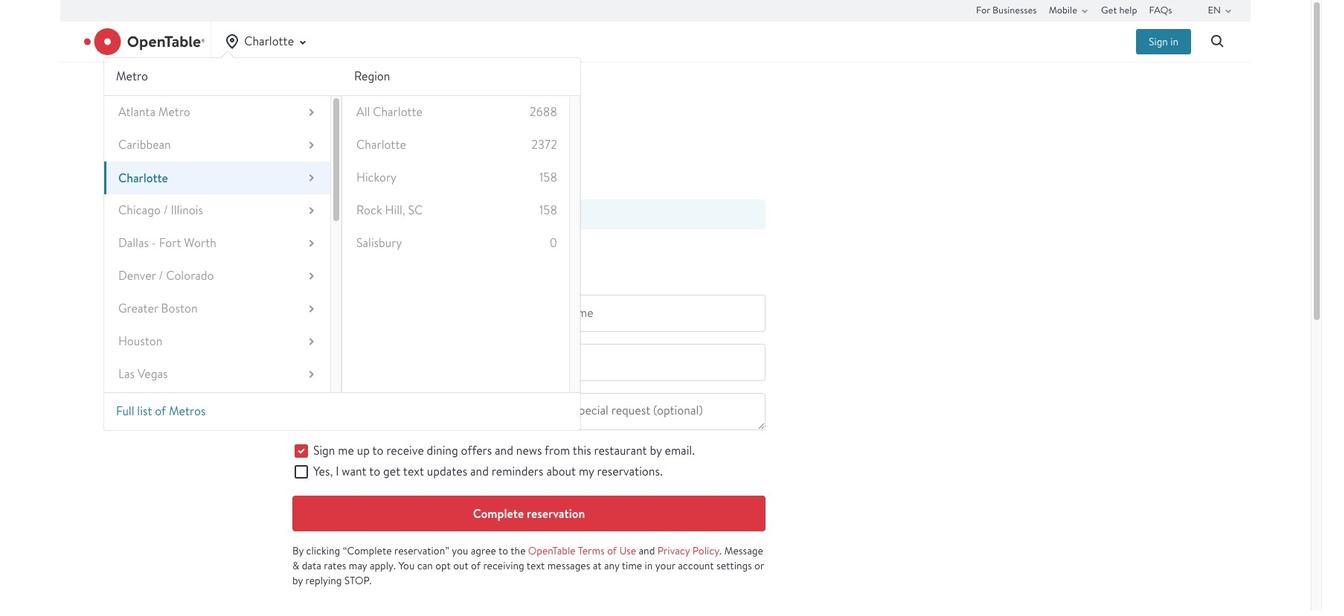 Task type: vqa. For each thing, say whether or not it's contained in the screenshot.
Private dining icon
no



Task type: describe. For each thing, give the bounding box(es) containing it.
or
[[755, 559, 765, 572]]

updates
[[427, 464, 468, 479]]

2 horizontal spatial this
[[573, 443, 592, 459]]

we're
[[304, 208, 331, 221]]

my
[[579, 464, 595, 479]]

caribbean
[[119, 137, 171, 152]]

privacy
[[658, 544, 690, 558]]

help
[[1120, 3, 1138, 16]]

full list of metros link
[[116, 403, 206, 419]]

you're almost done! element
[[293, 86, 766, 104]]

list
[[137, 403, 152, 419]]

your
[[656, 559, 676, 572]]

hill,
[[385, 202, 406, 218]]

by
[[293, 544, 304, 558]]

mobile button
[[1049, 0, 1094, 21]]

search icon image
[[1210, 33, 1228, 51]]

•
[[476, 170, 481, 187]]

you're
[[293, 86, 329, 104]]

charlotte link
[[104, 161, 331, 194]]

by clicking "complete reservation" you agree to the opentable terms of use and privacy policy
[[293, 544, 720, 558]]

account
[[678, 559, 714, 572]]

angeles
[[139, 399, 180, 414]]

offers
[[461, 443, 492, 459]]

First name text field
[[293, 296, 523, 331]]

0 vertical spatial this
[[369, 208, 385, 221]]

rates
[[324, 559, 346, 572]]

messages
[[548, 559, 591, 572]]

want
[[342, 464, 367, 479]]

"complete
[[343, 544, 392, 558]]

1 horizontal spatial this
[[435, 272, 454, 288]]

dallas - fort worth
[[119, 235, 217, 251]]

businesses
[[993, 3, 1037, 16]]

en button
[[1209, 0, 1238, 21]]

faqs button
[[1150, 0, 1173, 21]]

may
[[349, 559, 367, 572]]

opentable logo image
[[84, 28, 205, 55]]

to right up
[[373, 443, 384, 459]]

at
[[593, 559, 602, 572]]

i
[[336, 464, 339, 479]]

apply.
[[370, 559, 396, 572]]

rock
[[357, 202, 383, 218]]

opentable
[[528, 544, 576, 558]]

chicago
[[119, 202, 161, 218]]

reminders
[[492, 464, 544, 479]]

in for sign in to collect points for this reservation
[[318, 272, 328, 288]]

charlotte inside 'link'
[[119, 169, 168, 186]]

details
[[324, 242, 358, 258]]

opentable terms of use link
[[528, 544, 637, 558]]

atlanta metro
[[119, 104, 191, 120]]

sign for sign in
[[1149, 35, 1169, 48]]

Last name text field
[[536, 296, 765, 331]]

yes,
[[313, 464, 333, 479]]

text inside '. message & data rates may apply. you can opt out of receiving text messages at any time in your account settings or by replying stop.'
[[527, 559, 545, 572]]

we're holding this table for you for
[[304, 208, 463, 221]]

caribbean link
[[104, 128, 331, 161]]

fort
[[159, 235, 181, 251]]

get help button
[[1102, 0, 1138, 21]]

158 for hickory
[[540, 169, 558, 185]]

2 horizontal spatial of
[[608, 544, 617, 558]]

for down (standard
[[447, 208, 460, 221]]

rock hill, sc
[[357, 202, 423, 218]]

almost
[[332, 86, 371, 104]]

en
[[1209, 3, 1222, 16]]

0 horizontal spatial text
[[403, 464, 424, 479]]

about
[[547, 464, 576, 479]]

denver
[[119, 268, 156, 283]]

reservation"
[[395, 544, 450, 558]]

all
[[357, 104, 370, 120]]

greater boston link
[[104, 292, 331, 325]]

sign in
[[1149, 35, 1179, 48]]

complete reservation
[[473, 505, 585, 522]]

all charlotte
[[357, 104, 423, 120]]

metro inside menu
[[159, 104, 191, 120]]

2
[[376, 170, 383, 187]]

get
[[383, 464, 401, 479]]

settings
[[717, 559, 752, 572]]

0 vertical spatial sign in button
[[1137, 29, 1192, 54]]

2372
[[532, 137, 558, 152]]

the
[[511, 544, 526, 558]]

privacy policy link
[[658, 544, 720, 558]]

receiving
[[483, 559, 525, 572]]

los angeles
[[119, 399, 180, 414]]

faqs
[[1150, 3, 1173, 16]]

metros menu
[[104, 96, 343, 423]]

up
[[357, 443, 370, 459]]

news
[[516, 443, 542, 459]]

metros
[[169, 403, 206, 419]]

chicago / illinois link
[[104, 194, 331, 227]]

diner
[[293, 242, 321, 258]]

/ for illinois
[[164, 202, 168, 218]]

las vegas
[[119, 366, 168, 382]]



Task type: locate. For each thing, give the bounding box(es) containing it.
1 horizontal spatial and
[[495, 443, 514, 459]]

sign in button down diner
[[293, 272, 328, 288]]

1 vertical spatial 158
[[540, 202, 558, 218]]

people
[[385, 170, 420, 187]]

sign for sign me up to receive dining offers and news from this restaurant by email.
[[313, 443, 335, 459]]

2688
[[530, 104, 558, 120]]

1 horizontal spatial sign in button
[[1137, 29, 1192, 54]]

hickory
[[357, 169, 397, 185]]

charlotte up the hickory
[[357, 137, 407, 152]]

1 vertical spatial of
[[608, 544, 617, 558]]

sign me up to receive dining offers and news from this restaurant by email.
[[313, 443, 695, 459]]

of inside "charlotte" navigation
[[155, 403, 166, 419]]

of inside '. message & data rates may apply. you can opt out of receiving text messages at any time in your account settings or by replying stop.'
[[471, 559, 481, 572]]

1 vertical spatial sign
[[293, 272, 315, 288]]

sign down faqs button at the right top
[[1149, 35, 1169, 48]]

terms
[[578, 544, 605, 558]]

get help
[[1102, 3, 1138, 16]]

stop.
[[345, 574, 372, 587]]

&
[[293, 559, 299, 572]]

greater
[[119, 300, 159, 316]]

0 horizontal spatial this
[[369, 208, 385, 221]]

by inside '. message & data rates may apply. you can opt out of receiving text messages at any time in your account settings or by replying stop.'
[[293, 574, 303, 587]]

use
[[620, 544, 637, 558]]

las
[[119, 366, 135, 382]]

0 horizontal spatial reservation
[[457, 272, 515, 288]]

limani link
[[352, 114, 766, 140]]

of right out
[[471, 559, 481, 572]]

of up the any
[[608, 544, 617, 558]]

2 vertical spatial of
[[471, 559, 481, 572]]

1 vertical spatial text
[[527, 559, 545, 572]]

to left collect
[[330, 272, 342, 288]]

room)
[[521, 170, 555, 187]]

worth
[[184, 235, 217, 251]]

1 horizontal spatial metro
[[159, 104, 191, 120]]

sign in button down faqs button at the right top
[[1137, 29, 1192, 54]]

full list of metros
[[116, 403, 206, 419]]

restaurant
[[594, 443, 647, 459]]

mon,
[[376, 147, 402, 163]]

-
[[152, 235, 156, 251]]

158 for rock hill, sc
[[540, 202, 558, 218]]

158
[[540, 169, 558, 185], [540, 202, 558, 218]]

1 horizontal spatial in
[[645, 559, 653, 572]]

sc
[[408, 202, 423, 218]]

/ right denver
[[159, 268, 163, 283]]

in for sign in
[[1171, 35, 1179, 48]]

and up reminders on the bottom of page
[[495, 443, 514, 459]]

1 vertical spatial metro
[[159, 104, 191, 120]]

replying
[[306, 574, 342, 587]]

reservation inside button
[[527, 505, 585, 522]]

158 down room)
[[540, 202, 558, 218]]

2 vertical spatial and
[[639, 544, 655, 558]]

sign down diner
[[293, 272, 315, 288]]

and for news
[[495, 443, 514, 459]]

region
[[354, 68, 391, 84]]

text
[[403, 464, 424, 479], [527, 559, 545, 572]]

1 horizontal spatial text
[[527, 559, 545, 572]]

1 vertical spatial by
[[293, 574, 303, 587]]

clicking
[[306, 544, 340, 558]]

0 horizontal spatial of
[[155, 403, 166, 419]]

metro
[[116, 68, 148, 84], [159, 104, 191, 120]]

charlotte right all at top
[[373, 104, 423, 120]]

0 horizontal spatial you
[[428, 208, 444, 221]]

0 vertical spatial and
[[495, 443, 514, 459]]

data
[[302, 559, 321, 572]]

message
[[725, 544, 764, 558]]

denver / colorado link
[[104, 260, 331, 292]]

boston
[[161, 300, 198, 316]]

1 horizontal spatial you
[[452, 544, 469, 558]]

1 vertical spatial in
[[318, 272, 328, 288]]

/ for colorado
[[159, 268, 163, 283]]

sign
[[1149, 35, 1169, 48], [293, 272, 315, 288], [313, 443, 335, 459]]

illinois
[[171, 202, 203, 218]]

dallas
[[119, 235, 149, 251]]

by
[[650, 443, 662, 459], [293, 574, 303, 587]]

2 horizontal spatial in
[[1171, 35, 1179, 48]]

0 horizontal spatial in
[[318, 272, 328, 288]]

me
[[338, 443, 354, 459]]

2 vertical spatial in
[[645, 559, 653, 572]]

2 158 from the top
[[540, 202, 558, 218]]

1 vertical spatial reservation
[[527, 505, 585, 522]]

metro right atlanta
[[159, 104, 191, 120]]

houston
[[119, 333, 163, 349]]

1 horizontal spatial reservation
[[527, 505, 585, 522]]

0
[[550, 235, 558, 251]]

in inside button
[[1171, 35, 1179, 48]]

0 vertical spatial text
[[403, 464, 424, 479]]

denver / colorado
[[119, 268, 214, 283]]

this left hill,
[[369, 208, 385, 221]]

Email email field
[[536, 345, 765, 380]]

1 horizontal spatial of
[[471, 559, 481, 572]]

in down faqs button at the right top
[[1171, 35, 1179, 48]]

0 vertical spatial /
[[164, 202, 168, 218]]

charlotte navigation
[[104, 22, 581, 430]]

any
[[604, 559, 620, 572]]

vegas
[[138, 366, 168, 382]]

2 vertical spatial this
[[573, 443, 592, 459]]

by down &
[[293, 574, 303, 587]]

0 horizontal spatial by
[[293, 574, 303, 587]]

sign inside button
[[1149, 35, 1169, 48]]

1 vertical spatial you
[[452, 544, 469, 558]]

1 vertical spatial sign in button
[[293, 272, 328, 288]]

dallas - fort worth link
[[104, 227, 331, 260]]

you up out
[[452, 544, 469, 558]]

of right list
[[155, 403, 166, 419]]

text right the get
[[403, 464, 424, 479]]

points
[[382, 272, 414, 288]]

for right table
[[412, 208, 426, 221]]

0 vertical spatial reservation
[[457, 272, 515, 288]]

and
[[495, 443, 514, 459], [471, 464, 489, 479], [639, 544, 655, 558]]

full
[[116, 403, 135, 419]]

/ inside the denver / colorado link
[[159, 268, 163, 283]]

charlotte up you're
[[244, 33, 294, 49]]

1 vertical spatial and
[[471, 464, 489, 479]]

0 vertical spatial by
[[650, 443, 662, 459]]

0 horizontal spatial sign in button
[[293, 272, 328, 288]]

receive
[[387, 443, 424, 459]]

to left the
[[499, 544, 509, 558]]

this up my
[[573, 443, 592, 459]]

sign in to collect points for this reservation
[[293, 272, 515, 288]]

2 vertical spatial sign
[[313, 443, 335, 459]]

1 vertical spatial this
[[435, 272, 454, 288]]

this
[[369, 208, 385, 221], [435, 272, 454, 288], [573, 443, 592, 459]]

158 down 2372
[[540, 169, 558, 185]]

Add a special request (optional) text field
[[536, 394, 765, 430]]

reservations.
[[597, 464, 663, 479]]

you right sc
[[428, 208, 444, 221]]

in inside '. message & data rates may apply. you can opt out of receiving text messages at any time in your account settings or by replying stop.'
[[645, 559, 653, 572]]

0 vertical spatial in
[[1171, 35, 1179, 48]]

diner details
[[293, 242, 358, 258]]

and right 'use'
[[639, 544, 655, 558]]

los
[[119, 399, 136, 414]]

sign up 'yes,'
[[313, 443, 335, 459]]

to left the get
[[369, 464, 381, 479]]

0 vertical spatial you
[[428, 208, 444, 221]]

(standard
[[423, 170, 474, 187]]

time
[[622, 559, 643, 572]]

1 158 from the top
[[540, 169, 558, 185]]

in down "diner details"
[[318, 272, 328, 288]]

and for reminders
[[471, 464, 489, 479]]

charlotte regions menu
[[343, 96, 581, 392]]

in
[[1171, 35, 1179, 48], [318, 272, 328, 288], [645, 559, 653, 572]]

for right the points
[[417, 272, 432, 288]]

las vegas link
[[104, 358, 331, 391]]

out
[[454, 559, 469, 572]]

0 horizontal spatial metro
[[116, 68, 148, 84]]

done!
[[374, 86, 407, 104]]

in left 'your'
[[645, 559, 653, 572]]

houston link
[[104, 325, 331, 358]]

for
[[977, 3, 991, 16]]

for
[[412, 208, 426, 221], [447, 208, 460, 221], [417, 272, 432, 288]]

to
[[330, 272, 342, 288], [373, 443, 384, 459], [369, 464, 381, 479], [499, 544, 509, 558]]

charlotte up the chicago
[[119, 169, 168, 186]]

reservation
[[457, 272, 515, 288], [527, 505, 585, 522]]

and down offers
[[471, 464, 489, 479]]

you're almost done!
[[293, 86, 407, 104]]

charlotte inside dropdown button
[[244, 33, 294, 49]]

0 vertical spatial sign
[[1149, 35, 1169, 48]]

0 vertical spatial of
[[155, 403, 166, 419]]

/ inside the "chicago / illinois" link
[[164, 202, 168, 218]]

yes, i want to get text updates and reminders about my reservations.
[[313, 464, 663, 479]]

by left email.
[[650, 443, 662, 459]]

0 horizontal spatial and
[[471, 464, 489, 479]]

sign for sign in to collect points for this reservation
[[293, 272, 315, 288]]

opt
[[436, 559, 451, 572]]

1 vertical spatial /
[[159, 268, 163, 283]]

this right the points
[[435, 272, 454, 288]]

charlotte button
[[223, 22, 312, 62]]

get
[[1102, 3, 1118, 16]]

/ left illinois
[[164, 202, 168, 218]]

complete
[[473, 505, 524, 522]]

text down opentable on the left bottom of page
[[527, 559, 545, 572]]

1 horizontal spatial by
[[650, 443, 662, 459]]

metro up atlanta
[[116, 68, 148, 84]]

2 horizontal spatial and
[[639, 544, 655, 558]]

.
[[720, 544, 722, 558]]

sign in button
[[1137, 29, 1192, 54], [293, 272, 328, 288]]

. message & data rates may apply. you can opt out of receiving text messages at any time in your account settings or by replying stop.
[[293, 544, 765, 587]]

29
[[425, 147, 439, 163]]

of
[[155, 403, 166, 419], [608, 544, 617, 558], [471, 559, 481, 572]]

0 vertical spatial metro
[[116, 68, 148, 84]]

atlanta metro link
[[104, 96, 331, 128]]

0 vertical spatial 158
[[540, 169, 558, 185]]



